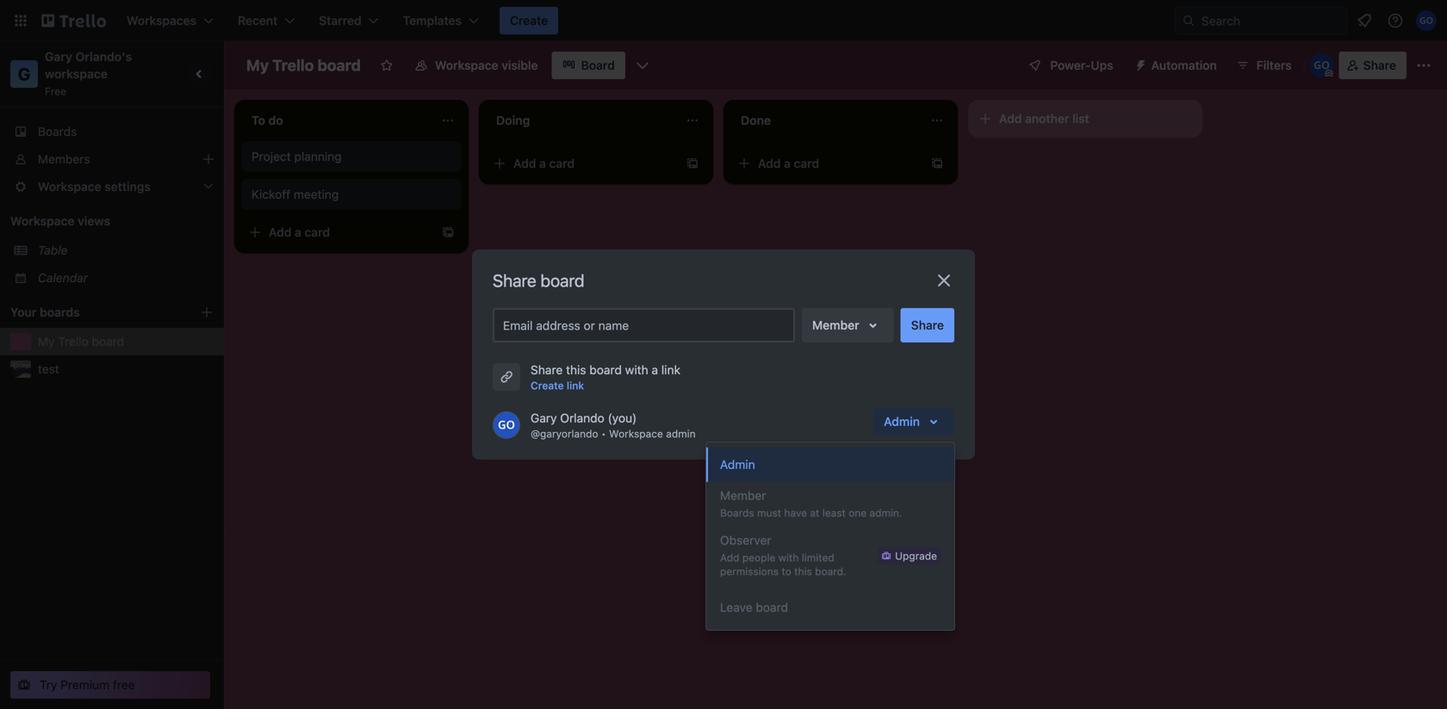 Task type: locate. For each thing, give the bounding box(es) containing it.
members link
[[0, 146, 224, 173]]

card
[[549, 156, 575, 171], [794, 156, 819, 171], [305, 225, 330, 239]]

Board name text field
[[238, 52, 369, 79]]

must
[[757, 507, 781, 519]]

create button
[[500, 7, 558, 34]]

power-ups
[[1050, 58, 1113, 72]]

0 horizontal spatial this
[[566, 363, 586, 377]]

1 vertical spatial link
[[567, 380, 584, 392]]

gary orlando (you) @garyorlando • workspace admin
[[531, 411, 696, 440]]

0 horizontal spatial gary
[[45, 50, 72, 64]]

add
[[999, 112, 1022, 126], [513, 156, 536, 171], [758, 156, 781, 171], [269, 225, 292, 239], [720, 552, 739, 564]]

create from template… image
[[686, 157, 699, 171], [441, 226, 455, 239]]

1 vertical spatial create
[[531, 380, 564, 392]]

1 horizontal spatial add a card
[[513, 156, 575, 171]]

try
[[40, 678, 57, 693]]

0 horizontal spatial workspace
[[10, 214, 75, 228]]

link down email address or name text field
[[661, 363, 681, 377]]

board inside the 'share this board with a link create link'
[[589, 363, 622, 377]]

1 horizontal spatial boards
[[720, 507, 754, 519]]

boards up members
[[38, 124, 77, 139]]

free
[[45, 85, 66, 97]]

0 vertical spatial boards
[[38, 124, 77, 139]]

calendar link
[[38, 270, 214, 287]]

1 vertical spatial create from template… image
[[441, 226, 455, 239]]

admin inside popup button
[[884, 415, 920, 429]]

customize views image
[[634, 57, 651, 74]]

this right the to
[[794, 566, 812, 578]]

board inside button
[[756, 601, 788, 615]]

gary inside gary orlando (you) @garyorlando • workspace admin
[[531, 411, 557, 426]]

1 vertical spatial gary
[[531, 411, 557, 426]]

member button
[[802, 308, 894, 343]]

share button down 0 notifications icon
[[1339, 52, 1407, 79]]

table
[[38, 243, 68, 258]]

0 horizontal spatial gary orlando (garyorlando) image
[[493, 412, 520, 439]]

1 horizontal spatial member
[[812, 318, 859, 332]]

free
[[113, 678, 135, 693]]

0 horizontal spatial add a card button
[[241, 219, 434, 246]]

1 vertical spatial my trello board
[[38, 335, 124, 349]]

0 horizontal spatial share button
[[901, 308, 954, 343]]

this inside observer add people with limited permissions to this board.
[[794, 566, 812, 578]]

menu
[[706, 443, 954, 631]]

my trello board link
[[38, 333, 214, 351]]

this up orlando
[[566, 363, 586, 377]]

1 horizontal spatial this
[[794, 566, 812, 578]]

planning
[[294, 149, 342, 164]]

0 horizontal spatial create from template… image
[[441, 226, 455, 239]]

member inside member dropdown button
[[812, 318, 859, 332]]

add a card for the add a card button to the right
[[758, 156, 819, 171]]

0 vertical spatial this
[[566, 363, 586, 377]]

board.
[[815, 566, 846, 578]]

1 vertical spatial trello
[[58, 335, 89, 349]]

2 vertical spatial workspace
[[609, 428, 663, 440]]

0 vertical spatial workspace
[[435, 58, 498, 72]]

board
[[317, 56, 361, 75], [541, 270, 584, 291], [92, 335, 124, 349], [589, 363, 622, 377], [756, 601, 788, 615]]

0 horizontal spatial add a card
[[269, 225, 330, 239]]

admin
[[884, 415, 920, 429], [720, 458, 755, 472]]

member for member boards must have at least one admin.
[[720, 489, 766, 503]]

0 vertical spatial share button
[[1339, 52, 1407, 79]]

star or unstar board image
[[380, 59, 394, 72]]

0 vertical spatial member
[[812, 318, 859, 332]]

workspace up table
[[10, 214, 75, 228]]

member for member
[[812, 318, 859, 332]]

with down email address or name text field
[[625, 363, 648, 377]]

create inside the 'share this board with a link create link'
[[531, 380, 564, 392]]

kickoff meeting
[[252, 187, 339, 202]]

table link
[[38, 242, 214, 259]]

create link button
[[531, 377, 584, 395]]

observer
[[720, 534, 771, 548]]

my trello board
[[246, 56, 361, 75], [38, 335, 124, 349]]

my trello board left star or unstar board image
[[246, 56, 361, 75]]

limited
[[802, 552, 834, 564]]

upgrade
[[895, 550, 937, 562]]

0 vertical spatial my trello board
[[246, 56, 361, 75]]

0 vertical spatial my
[[246, 56, 269, 75]]

2 horizontal spatial card
[[794, 156, 819, 171]]

0 vertical spatial trello
[[272, 56, 314, 75]]

1 horizontal spatial my
[[246, 56, 269, 75]]

0 horizontal spatial my
[[38, 335, 55, 349]]

gary up workspace at the top
[[45, 50, 72, 64]]

a
[[539, 156, 546, 171], [784, 156, 791, 171], [295, 225, 301, 239], [652, 363, 658, 377]]

gary orlando's workspace free
[[45, 50, 135, 97]]

share
[[1363, 58, 1396, 72], [493, 270, 536, 291], [911, 318, 944, 332], [531, 363, 563, 377]]

1 vertical spatial admin
[[720, 458, 755, 472]]

permissions
[[720, 566, 779, 578]]

workspace down (you)
[[609, 428, 663, 440]]

1 vertical spatial member
[[720, 489, 766, 503]]

share button
[[1339, 52, 1407, 79], [901, 308, 954, 343]]

admin inside button
[[720, 458, 755, 472]]

calendar
[[38, 271, 88, 285]]

link
[[661, 363, 681, 377], [567, 380, 584, 392]]

g
[[18, 64, 30, 84]]

share button down "close" image
[[901, 308, 954, 343]]

1 vertical spatial share button
[[901, 308, 954, 343]]

@garyorlando
[[531, 428, 598, 440]]

0 notifications image
[[1354, 10, 1375, 31]]

gary orlando (garyorlando) image right open information menu icon
[[1416, 10, 1437, 31]]

views
[[78, 214, 110, 228]]

boards
[[40, 305, 80, 320]]

1 horizontal spatial card
[[549, 156, 575, 171]]

power-ups button
[[1016, 52, 1124, 79]]

my
[[246, 56, 269, 75], [38, 335, 55, 349]]

board inside text field
[[317, 56, 361, 75]]

add a card for the left the add a card button
[[269, 225, 330, 239]]

power-
[[1050, 58, 1091, 72]]

add another list button
[[968, 100, 1202, 138]]

1 horizontal spatial admin
[[884, 415, 920, 429]]

1 vertical spatial my
[[38, 335, 55, 349]]

0 horizontal spatial admin
[[720, 458, 755, 472]]

gary orlando (garyorlando) image right filters
[[1310, 53, 1334, 78]]

test link
[[38, 361, 214, 378]]

0 horizontal spatial boards
[[38, 124, 77, 139]]

1 vertical spatial boards
[[720, 507, 754, 519]]

1 horizontal spatial create from template… image
[[686, 157, 699, 171]]

2 horizontal spatial add a card
[[758, 156, 819, 171]]

1 horizontal spatial my trello board
[[246, 56, 361, 75]]

1 vertical spatial this
[[794, 566, 812, 578]]

boards inside member boards must have at least one admin.
[[720, 507, 754, 519]]

try premium free
[[40, 678, 135, 693]]

1 horizontal spatial gary
[[531, 411, 557, 426]]

search image
[[1182, 14, 1196, 28]]

workspace inside button
[[435, 58, 498, 72]]

link up orlando
[[567, 380, 584, 392]]

with
[[625, 363, 648, 377], [778, 552, 799, 564]]

member
[[812, 318, 859, 332], [720, 489, 766, 503]]

project
[[252, 149, 291, 164]]

Search field
[[1196, 8, 1346, 34]]

my trello board down your boards with 2 items element
[[38, 335, 124, 349]]

gary
[[45, 50, 72, 64], [531, 411, 557, 426]]

filters
[[1257, 58, 1292, 72]]

create up 'visible'
[[510, 13, 548, 28]]

boards
[[38, 124, 77, 139], [720, 507, 754, 519]]

admin up admin button
[[884, 415, 920, 429]]

1 vertical spatial workspace
[[10, 214, 75, 228]]

boards up observer
[[720, 507, 754, 519]]

open information menu image
[[1387, 12, 1404, 29]]

g link
[[10, 60, 38, 88]]

1 horizontal spatial workspace
[[435, 58, 498, 72]]

0 vertical spatial link
[[661, 363, 681, 377]]

with up the to
[[778, 552, 799, 564]]

admin up observer
[[720, 458, 755, 472]]

test
[[38, 362, 59, 376]]

workspace
[[435, 58, 498, 72], [10, 214, 75, 228], [609, 428, 663, 440]]

gary orlando's workspace link
[[45, 50, 135, 81]]

0 horizontal spatial member
[[720, 489, 766, 503]]

people
[[742, 552, 776, 564]]

1 horizontal spatial trello
[[272, 56, 314, 75]]

2 vertical spatial gary orlando (garyorlando) image
[[493, 412, 520, 439]]

0 horizontal spatial trello
[[58, 335, 89, 349]]

add a card button
[[486, 150, 679, 177], [730, 150, 923, 177], [241, 219, 434, 246]]

create up orlando
[[531, 380, 564, 392]]

1 vertical spatial with
[[778, 552, 799, 564]]

1 horizontal spatial with
[[778, 552, 799, 564]]

gary orlando (garyorlando) image
[[1416, 10, 1437, 31], [1310, 53, 1334, 78], [493, 412, 520, 439]]

your boards with 2 items element
[[10, 302, 174, 323]]

create
[[510, 13, 548, 28], [531, 380, 564, 392]]

0 horizontal spatial my trello board
[[38, 335, 124, 349]]

1 horizontal spatial gary orlando (garyorlando) image
[[1310, 53, 1334, 78]]

your boards
[[10, 305, 80, 320]]

gary inside 'gary orlando's workspace free'
[[45, 50, 72, 64]]

0 vertical spatial with
[[625, 363, 648, 377]]

workspace views
[[10, 214, 110, 228]]

member inside member boards must have at least one admin.
[[720, 489, 766, 503]]

0 vertical spatial admin
[[884, 415, 920, 429]]

0 vertical spatial gary
[[45, 50, 72, 64]]

workspace left 'visible'
[[435, 58, 498, 72]]

gary up @garyorlando
[[531, 411, 557, 426]]

0 horizontal spatial with
[[625, 363, 648, 377]]

kickoff meeting link
[[252, 186, 451, 203]]

add a card
[[513, 156, 575, 171], [758, 156, 819, 171], [269, 225, 330, 239]]

workspace for workspace visible
[[435, 58, 498, 72]]

0 horizontal spatial card
[[305, 225, 330, 239]]

gary orlando (garyorlando) image left @garyorlando
[[493, 412, 520, 439]]

0 vertical spatial create
[[510, 13, 548, 28]]

one
[[849, 507, 867, 519]]

board link
[[552, 52, 625, 79]]

0 vertical spatial create from template… image
[[686, 157, 699, 171]]

trello
[[272, 56, 314, 75], [58, 335, 89, 349]]

0 vertical spatial gary orlando (garyorlando) image
[[1416, 10, 1437, 31]]

2 horizontal spatial workspace
[[609, 428, 663, 440]]

1 horizontal spatial share button
[[1339, 52, 1407, 79]]

this
[[566, 363, 586, 377], [794, 566, 812, 578]]

group
[[706, 443, 954, 591]]

with inside the 'share this board with a link create link'
[[625, 363, 648, 377]]

with inside observer add people with limited permissions to this board.
[[778, 552, 799, 564]]



Task type: vqa. For each thing, say whether or not it's contained in the screenshot.
the topmost link
yes



Task type: describe. For each thing, give the bounding box(es) containing it.
with for a
[[625, 363, 648, 377]]

trello inside text field
[[272, 56, 314, 75]]

orlando
[[560, 411, 604, 426]]

board
[[581, 58, 615, 72]]

card for the add a card button to the right
[[794, 156, 819, 171]]

show menu image
[[1415, 57, 1432, 74]]

add board image
[[200, 306, 214, 320]]

another
[[1025, 112, 1069, 126]]

2 horizontal spatial gary orlando (garyorlando) image
[[1416, 10, 1437, 31]]

a inside the 'share this board with a link create link'
[[652, 363, 658, 377]]

boards inside boards link
[[38, 124, 77, 139]]

admin for admin button
[[720, 458, 755, 472]]

workspace inside gary orlando (you) @garyorlando • workspace admin
[[609, 428, 663, 440]]

upgrade button
[[878, 548, 941, 565]]

(you)
[[608, 411, 637, 426]]

share inside the 'share this board with a link create link'
[[531, 363, 563, 377]]

primary element
[[0, 0, 1447, 41]]

members
[[38, 152, 90, 166]]

share this board with a link create link
[[531, 363, 681, 392]]

menu containing admin
[[706, 443, 954, 631]]

card for the add a card button to the middle
[[549, 156, 575, 171]]

member boards must have at least one admin.
[[720, 489, 902, 519]]

admin
[[666, 428, 696, 440]]

premium
[[60, 678, 110, 693]]

group containing admin
[[706, 443, 954, 591]]

add inside button
[[999, 112, 1022, 126]]

try premium free button
[[10, 672, 210, 699]]

at
[[810, 507, 819, 519]]

add inside observer add people with limited permissions to this board.
[[720, 552, 739, 564]]

0 horizontal spatial link
[[567, 380, 584, 392]]

create from template… image for the add a card button to the middle
[[686, 157, 699, 171]]

create inside create button
[[510, 13, 548, 28]]

meeting
[[294, 187, 339, 202]]

admin for admin popup button
[[884, 415, 920, 429]]

•
[[601, 428, 606, 440]]

leave board button
[[706, 591, 954, 625]]

workspace visible button
[[404, 52, 548, 79]]

gary for orlando's
[[45, 50, 72, 64]]

workspace
[[45, 67, 108, 81]]

workspace for workspace views
[[10, 214, 75, 228]]

automation
[[1151, 58, 1217, 72]]

create from template… image
[[930, 157, 944, 171]]

boards link
[[0, 118, 224, 146]]

add another list
[[999, 112, 1089, 126]]

my inside text field
[[246, 56, 269, 75]]

close image
[[934, 270, 954, 291]]

2 horizontal spatial add a card button
[[730, 150, 923, 177]]

least
[[822, 507, 846, 519]]

to
[[782, 566, 791, 578]]

workspace visible
[[435, 58, 538, 72]]

filters button
[[1231, 52, 1297, 79]]

my trello board inside my trello board link
[[38, 335, 124, 349]]

list
[[1072, 112, 1089, 126]]

observer add people with limited permissions to this board.
[[720, 534, 846, 578]]

orlando's
[[75, 50, 132, 64]]

share board
[[493, 270, 584, 291]]

1 horizontal spatial add a card button
[[486, 150, 679, 177]]

1 horizontal spatial link
[[661, 363, 681, 377]]

admin button
[[706, 448, 954, 482]]

with for limited
[[778, 552, 799, 564]]

your
[[10, 305, 37, 320]]

create from template… image for the left the add a card button
[[441, 226, 455, 239]]

gary for orlando
[[531, 411, 557, 426]]

ups
[[1091, 58, 1113, 72]]

automation button
[[1127, 52, 1227, 79]]

kickoff
[[252, 187, 290, 202]]

this inside the 'share this board with a link create link'
[[566, 363, 586, 377]]

project planning
[[252, 149, 342, 164]]

have
[[784, 507, 807, 519]]

visible
[[502, 58, 538, 72]]

leave
[[720, 601, 753, 615]]

project planning link
[[252, 148, 451, 165]]

sm image
[[1127, 52, 1151, 76]]

Email address or name text field
[[503, 314, 792, 338]]

admin.
[[870, 507, 902, 519]]

leave board
[[720, 601, 788, 615]]

admin button
[[873, 408, 954, 436]]

my trello board inside my trello board text field
[[246, 56, 361, 75]]

card for the left the add a card button
[[305, 225, 330, 239]]

add a card for the add a card button to the middle
[[513, 156, 575, 171]]

1 vertical spatial gary orlando (garyorlando) image
[[1310, 53, 1334, 78]]



